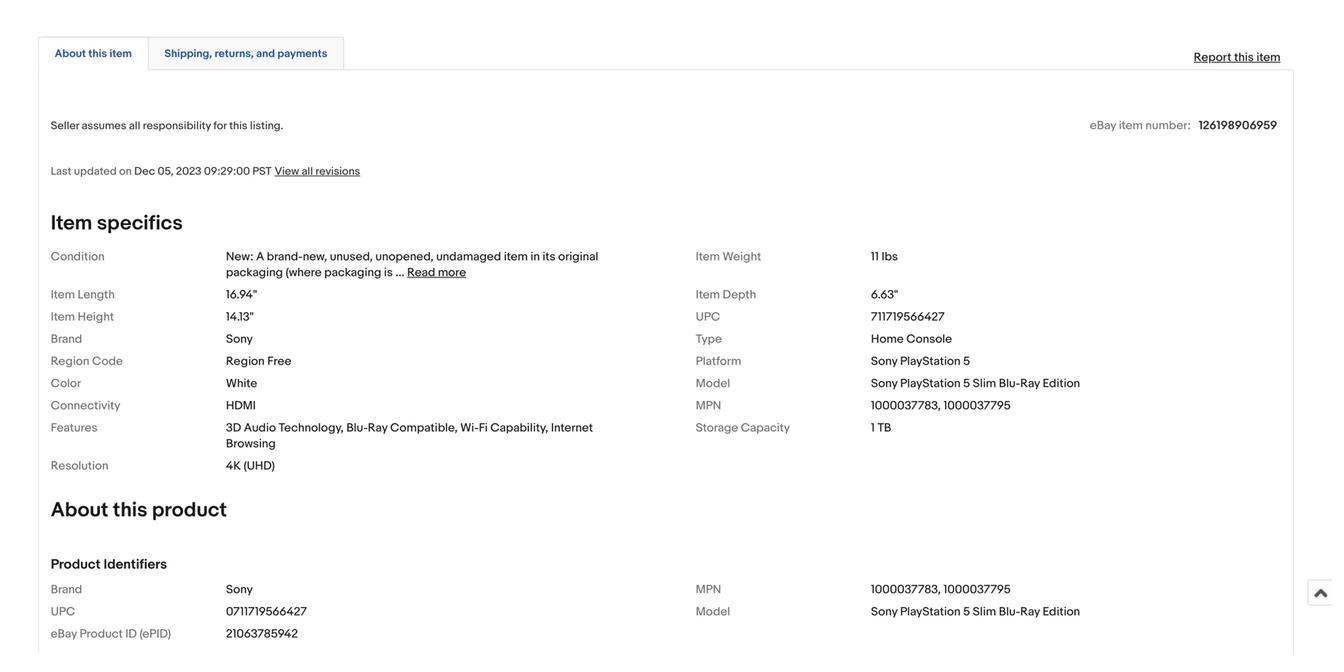Task type: describe. For each thing, give the bounding box(es) containing it.
0 vertical spatial product
[[51, 557, 101, 573]]

wi-
[[460, 421, 479, 435]]

region for region code
[[51, 354, 89, 369]]

last updated on dec 05, 2023 09:29:00 pst view all revisions
[[51, 165, 360, 178]]

region for region free
[[226, 354, 265, 369]]

brand-
[[267, 250, 303, 264]]

report this item link
[[1186, 43, 1289, 73]]

about for about this product
[[51, 498, 108, 523]]

shipping, returns, and payments button
[[164, 47, 327, 62]]

1 packaging from the left
[[226, 266, 283, 280]]

5 for region free
[[963, 354, 970, 369]]

1000037795 for hdmi
[[944, 399, 1011, 413]]

revisions
[[316, 165, 360, 178]]

2 packaging from the left
[[324, 266, 381, 280]]

more
[[438, 266, 466, 280]]

new:
[[226, 250, 253, 264]]

seller
[[51, 120, 79, 133]]

this right for
[[229, 120, 248, 133]]

undamaged
[[436, 250, 501, 264]]

updated
[[74, 165, 117, 178]]

connectivity
[[51, 399, 120, 413]]

storage
[[696, 421, 738, 435]]

126198906959
[[1199, 119, 1278, 133]]

id
[[125, 627, 137, 642]]

features
[[51, 421, 98, 435]]

3d audio technology, blu-ray compatible, wi-fi capability, internet browsing
[[226, 421, 593, 451]]

05,
[[158, 165, 174, 178]]

on
[[119, 165, 132, 178]]

0 horizontal spatial all
[[129, 120, 140, 133]]

4k
[[226, 459, 241, 473]]

new,
[[303, 250, 327, 264]]

product identifiers
[[51, 557, 167, 573]]

returns,
[[215, 47, 254, 61]]

identifiers
[[104, 557, 167, 573]]

storage capacity
[[696, 421, 790, 435]]

unopened,
[[375, 250, 434, 264]]

unused,
[[330, 250, 373, 264]]

ray for 0711719566427
[[1021, 605, 1040, 619]]

11 lbs
[[871, 250, 898, 264]]

playstation for white
[[900, 377, 961, 391]]

item depth
[[696, 288, 756, 302]]

sony for region free
[[871, 354, 898, 369]]

code
[[92, 354, 123, 369]]

for
[[213, 120, 227, 133]]

6.63"
[[871, 288, 898, 302]]

product
[[152, 498, 227, 523]]

model for 0711719566427
[[696, 605, 730, 619]]

height
[[78, 310, 114, 324]]

ray for white
[[1021, 377, 1040, 391]]

item length
[[51, 288, 115, 302]]

capability,
[[491, 421, 548, 435]]

sony for 0711719566427
[[871, 605, 898, 619]]

region code
[[51, 354, 123, 369]]

condition
[[51, 250, 105, 264]]

about this item
[[55, 47, 132, 61]]

technology,
[[279, 421, 344, 435]]

type
[[696, 332, 722, 346]]

capacity
[[741, 421, 790, 435]]

...
[[396, 266, 405, 280]]

2023
[[176, 165, 202, 178]]

home
[[871, 332, 904, 346]]

blu- for 0711719566427
[[999, 605, 1021, 619]]

and
[[256, 47, 275, 61]]

region free
[[226, 354, 291, 369]]

pst
[[253, 165, 272, 178]]

item for item depth
[[696, 288, 720, 302]]

blu- for white
[[999, 377, 1021, 391]]

item left number: on the right
[[1119, 119, 1143, 133]]

1000037783, for sony
[[871, 583, 941, 597]]

mpn for hdmi
[[696, 399, 721, 413]]

1 vertical spatial product
[[80, 627, 123, 642]]

edition for white
[[1043, 377, 1080, 391]]

free
[[267, 354, 291, 369]]

read more button
[[407, 266, 466, 280]]

item right report
[[1257, 50, 1281, 65]]

brand for type
[[51, 332, 82, 346]]

playstation for region free
[[900, 354, 961, 369]]

platform
[[696, 354, 742, 369]]

fi
[[479, 421, 488, 435]]

14.13"
[[226, 310, 254, 324]]

item inside button
[[110, 47, 132, 61]]

brand for mpn
[[51, 583, 82, 597]]

assumes
[[82, 120, 126, 133]]

view
[[275, 165, 299, 178]]

upc for 711719566427
[[696, 310, 720, 324]]

in
[[531, 250, 540, 264]]

its
[[543, 250, 556, 264]]

1 horizontal spatial all
[[302, 165, 313, 178]]

ebay item number: 126198906959
[[1090, 119, 1278, 133]]

0711719566427
[[226, 605, 307, 619]]

item for item specifics
[[51, 211, 92, 236]]

(epid)
[[140, 627, 171, 642]]

number:
[[1146, 119, 1191, 133]]

(where
[[286, 266, 322, 280]]

09:29:00
[[204, 165, 250, 178]]



Task type: locate. For each thing, give the bounding box(es) containing it.
resolution
[[51, 459, 109, 473]]

1 slim from the top
[[973, 377, 996, 391]]

all right assumes
[[129, 120, 140, 133]]

4k (uhd)
[[226, 459, 275, 473]]

weight
[[723, 250, 762, 264]]

seller assumes all responsibility for this listing.
[[51, 120, 283, 133]]

item for item height
[[51, 310, 75, 324]]

1 vertical spatial ebay
[[51, 627, 77, 642]]

1 horizontal spatial packaging
[[324, 266, 381, 280]]

0 vertical spatial ray
[[1021, 377, 1040, 391]]

item
[[51, 211, 92, 236], [696, 250, 720, 264], [51, 288, 75, 302], [696, 288, 720, 302], [51, 310, 75, 324]]

1 vertical spatial model
[[696, 605, 730, 619]]

1 1000037783, from the top
[[871, 399, 941, 413]]

1 5 from the top
[[963, 354, 970, 369]]

item up item height
[[51, 288, 75, 302]]

ebay left number: on the right
[[1090, 119, 1116, 133]]

2 playstation from the top
[[900, 377, 961, 391]]

hdmi
[[226, 399, 256, 413]]

1
[[871, 421, 875, 435]]

11
[[871, 250, 879, 264]]

0 horizontal spatial packaging
[[226, 266, 283, 280]]

packaging down unused,
[[324, 266, 381, 280]]

about up seller
[[55, 47, 86, 61]]

packaging down a
[[226, 266, 283, 280]]

upc up ebay product id (epid)
[[51, 605, 75, 619]]

depth
[[723, 288, 756, 302]]

about this item button
[[55, 47, 132, 62]]

1 1000037795 from the top
[[944, 399, 1011, 413]]

0 vertical spatial about
[[55, 47, 86, 61]]

1 vertical spatial mpn
[[696, 583, 721, 597]]

0 horizontal spatial region
[[51, 354, 89, 369]]

1 horizontal spatial region
[[226, 354, 265, 369]]

brand
[[51, 332, 82, 346], [51, 583, 82, 597]]

item inside "new: a brand-new, unused, unopened, undamaged item in its original packaging (where packaging is ..."
[[504, 250, 528, 264]]

711719566427
[[871, 310, 945, 324]]

1 vertical spatial 1000037783,
[[871, 583, 941, 597]]

product left id
[[80, 627, 123, 642]]

1000037783, for hdmi
[[871, 399, 941, 413]]

this for report this item
[[1235, 50, 1254, 65]]

about this product
[[51, 498, 227, 523]]

this for about this product
[[113, 498, 147, 523]]

16.94"
[[226, 288, 257, 302]]

2 1000037783, from the top
[[871, 583, 941, 597]]

2 brand from the top
[[51, 583, 82, 597]]

0 vertical spatial edition
[[1043, 377, 1080, 391]]

tb
[[878, 421, 892, 435]]

dec
[[134, 165, 155, 178]]

brand down item height
[[51, 332, 82, 346]]

this inside button
[[88, 47, 107, 61]]

home console
[[871, 332, 952, 346]]

1 mpn from the top
[[696, 399, 721, 413]]

5
[[963, 354, 970, 369], [963, 377, 970, 391], [963, 605, 970, 619]]

length
[[78, 288, 115, 302]]

1 vertical spatial sony playstation 5 slim blu-ray edition
[[871, 605, 1080, 619]]

ebay for ebay product id (epid)
[[51, 627, 77, 642]]

read
[[407, 266, 435, 280]]

1000037783, 1000037795 for hdmi
[[871, 399, 1011, 413]]

shipping, returns, and payments
[[164, 47, 327, 61]]

upc
[[696, 310, 720, 324], [51, 605, 75, 619]]

sony for white
[[871, 377, 898, 391]]

0 vertical spatial brand
[[51, 332, 82, 346]]

1 vertical spatial about
[[51, 498, 108, 523]]

2 model from the top
[[696, 605, 730, 619]]

region
[[51, 354, 89, 369], [226, 354, 265, 369]]

slim
[[973, 377, 996, 391], [973, 605, 996, 619]]

about inside the about this item button
[[55, 47, 86, 61]]

1 1000037783, 1000037795 from the top
[[871, 399, 1011, 413]]

ebay product id (epid)
[[51, 627, 171, 642]]

2 vertical spatial ray
[[1021, 605, 1040, 619]]

all
[[129, 120, 140, 133], [302, 165, 313, 178]]

tab list
[[38, 34, 1294, 70]]

1 playstation from the top
[[900, 354, 961, 369]]

item left weight
[[696, 250, 720, 264]]

read more
[[407, 266, 466, 280]]

0 vertical spatial 1000037795
[[944, 399, 1011, 413]]

mpn for sony
[[696, 583, 721, 597]]

0 vertical spatial blu-
[[999, 377, 1021, 391]]

ray
[[1021, 377, 1040, 391], [368, 421, 388, 435], [1021, 605, 1040, 619]]

1 vertical spatial upc
[[51, 605, 75, 619]]

all right view
[[302, 165, 313, 178]]

1 model from the top
[[696, 377, 730, 391]]

2 1000037795 from the top
[[944, 583, 1011, 597]]

2 vertical spatial playstation
[[900, 605, 961, 619]]

item left depth
[[696, 288, 720, 302]]

0 vertical spatial upc
[[696, 310, 720, 324]]

this up assumes
[[88, 47, 107, 61]]

1 horizontal spatial ebay
[[1090, 119, 1116, 133]]

edition for 0711719566427
[[1043, 605, 1080, 619]]

about for about this item
[[55, 47, 86, 61]]

0 vertical spatial mpn
[[696, 399, 721, 413]]

this for about this item
[[88, 47, 107, 61]]

1 vertical spatial 1000037783, 1000037795
[[871, 583, 1011, 597]]

browsing
[[226, 437, 276, 451]]

ebay left id
[[51, 627, 77, 642]]

edition
[[1043, 377, 1080, 391], [1043, 605, 1080, 619]]

item height
[[51, 310, 114, 324]]

audio
[[244, 421, 276, 435]]

color
[[51, 377, 81, 391]]

original
[[558, 250, 599, 264]]

1 vertical spatial playstation
[[900, 377, 961, 391]]

region up color
[[51, 354, 89, 369]]

this up identifiers on the left of page
[[113, 498, 147, 523]]

1 vertical spatial ray
[[368, 421, 388, 435]]

item up condition
[[51, 211, 92, 236]]

report
[[1194, 50, 1232, 65]]

3d
[[226, 421, 241, 435]]

1000037795
[[944, 399, 1011, 413], [944, 583, 1011, 597]]

1 horizontal spatial upc
[[696, 310, 720, 324]]

is
[[384, 266, 393, 280]]

2 sony playstation 5 slim blu-ray edition from the top
[[871, 605, 1080, 619]]

blu- inside 3d audio technology, blu-ray compatible, wi-fi capability, internet browsing
[[346, 421, 368, 435]]

0 vertical spatial ebay
[[1090, 119, 1116, 133]]

item left in
[[504, 250, 528, 264]]

compatible,
[[390, 421, 458, 435]]

upc up type
[[696, 310, 720, 324]]

item
[[110, 47, 132, 61], [1257, 50, 1281, 65], [1119, 119, 1143, 133], [504, 250, 528, 264]]

this right report
[[1235, 50, 1254, 65]]

0 vertical spatial model
[[696, 377, 730, 391]]

2 vertical spatial blu-
[[999, 605, 1021, 619]]

1 tb
[[871, 421, 892, 435]]

sony playstation 5
[[871, 354, 970, 369]]

ray inside 3d audio technology, blu-ray compatible, wi-fi capability, internet browsing
[[368, 421, 388, 435]]

2 edition from the top
[[1043, 605, 1080, 619]]

5 for 0711719566427
[[963, 605, 970, 619]]

listing.
[[250, 120, 283, 133]]

2 vertical spatial 5
[[963, 605, 970, 619]]

model for white
[[696, 377, 730, 391]]

item for item weight
[[696, 250, 720, 264]]

item left shipping,
[[110, 47, 132, 61]]

tab list containing about this item
[[38, 34, 1294, 70]]

item for item length
[[51, 288, 75, 302]]

1 vertical spatial 1000037795
[[944, 583, 1011, 597]]

2 slim from the top
[[973, 605, 996, 619]]

responsibility
[[143, 120, 211, 133]]

1 edition from the top
[[1043, 377, 1080, 391]]

1000037783, 1000037795
[[871, 399, 1011, 413], [871, 583, 1011, 597]]

0 vertical spatial 1000037783,
[[871, 399, 941, 413]]

region up white at left bottom
[[226, 354, 265, 369]]

specifics
[[97, 211, 183, 236]]

0 horizontal spatial ebay
[[51, 627, 77, 642]]

0 vertical spatial playstation
[[900, 354, 961, 369]]

product left identifiers on the left of page
[[51, 557, 101, 573]]

5 for white
[[963, 377, 970, 391]]

item down item length
[[51, 310, 75, 324]]

internet
[[551, 421, 593, 435]]

0 vertical spatial slim
[[973, 377, 996, 391]]

0 vertical spatial sony playstation 5 slim blu-ray edition
[[871, 377, 1080, 391]]

1 region from the left
[[51, 354, 89, 369]]

last
[[51, 165, 72, 178]]

1 vertical spatial blu-
[[346, 421, 368, 435]]

lbs
[[882, 250, 898, 264]]

1 vertical spatial edition
[[1043, 605, 1080, 619]]

2 5 from the top
[[963, 377, 970, 391]]

sony playstation 5 slim blu-ray edition for white
[[871, 377, 1080, 391]]

shipping,
[[164, 47, 212, 61]]

sony playstation 5 slim blu-ray edition for 0711719566427
[[871, 605, 1080, 619]]

0 horizontal spatial upc
[[51, 605, 75, 619]]

1 vertical spatial slim
[[973, 605, 996, 619]]

a
[[256, 250, 264, 264]]

1000037783, 1000037795 for sony
[[871, 583, 1011, 597]]

item specifics
[[51, 211, 183, 236]]

1 vertical spatial brand
[[51, 583, 82, 597]]

slim for white
[[973, 377, 996, 391]]

0 vertical spatial all
[[129, 120, 140, 133]]

console
[[907, 332, 952, 346]]

white
[[226, 377, 257, 391]]

payments
[[278, 47, 327, 61]]

brand down product identifiers
[[51, 583, 82, 597]]

blu-
[[999, 377, 1021, 391], [346, 421, 368, 435], [999, 605, 1021, 619]]

0 vertical spatial 1000037783, 1000037795
[[871, 399, 1011, 413]]

2 mpn from the top
[[696, 583, 721, 597]]

playstation for 0711719566427
[[900, 605, 961, 619]]

(uhd)
[[244, 459, 275, 473]]

0 vertical spatial 5
[[963, 354, 970, 369]]

3 5 from the top
[[963, 605, 970, 619]]

sony
[[226, 332, 253, 346], [871, 354, 898, 369], [871, 377, 898, 391], [226, 583, 253, 597], [871, 605, 898, 619]]

2 region from the left
[[226, 354, 265, 369]]

1000037795 for sony
[[944, 583, 1011, 597]]

1 vertical spatial all
[[302, 165, 313, 178]]

1 brand from the top
[[51, 332, 82, 346]]

3 playstation from the top
[[900, 605, 961, 619]]

1 sony playstation 5 slim blu-ray edition from the top
[[871, 377, 1080, 391]]

upc for 0711719566427
[[51, 605, 75, 619]]

model
[[696, 377, 730, 391], [696, 605, 730, 619]]

2 1000037783, 1000037795 from the top
[[871, 583, 1011, 597]]

1 vertical spatial 5
[[963, 377, 970, 391]]

view all revisions link
[[272, 164, 360, 178]]

about down resolution
[[51, 498, 108, 523]]

ebay for ebay item number: 126198906959
[[1090, 119, 1116, 133]]

slim for 0711719566427
[[973, 605, 996, 619]]

report this item
[[1194, 50, 1281, 65]]



Task type: vqa. For each thing, say whether or not it's contained in the screenshot.


